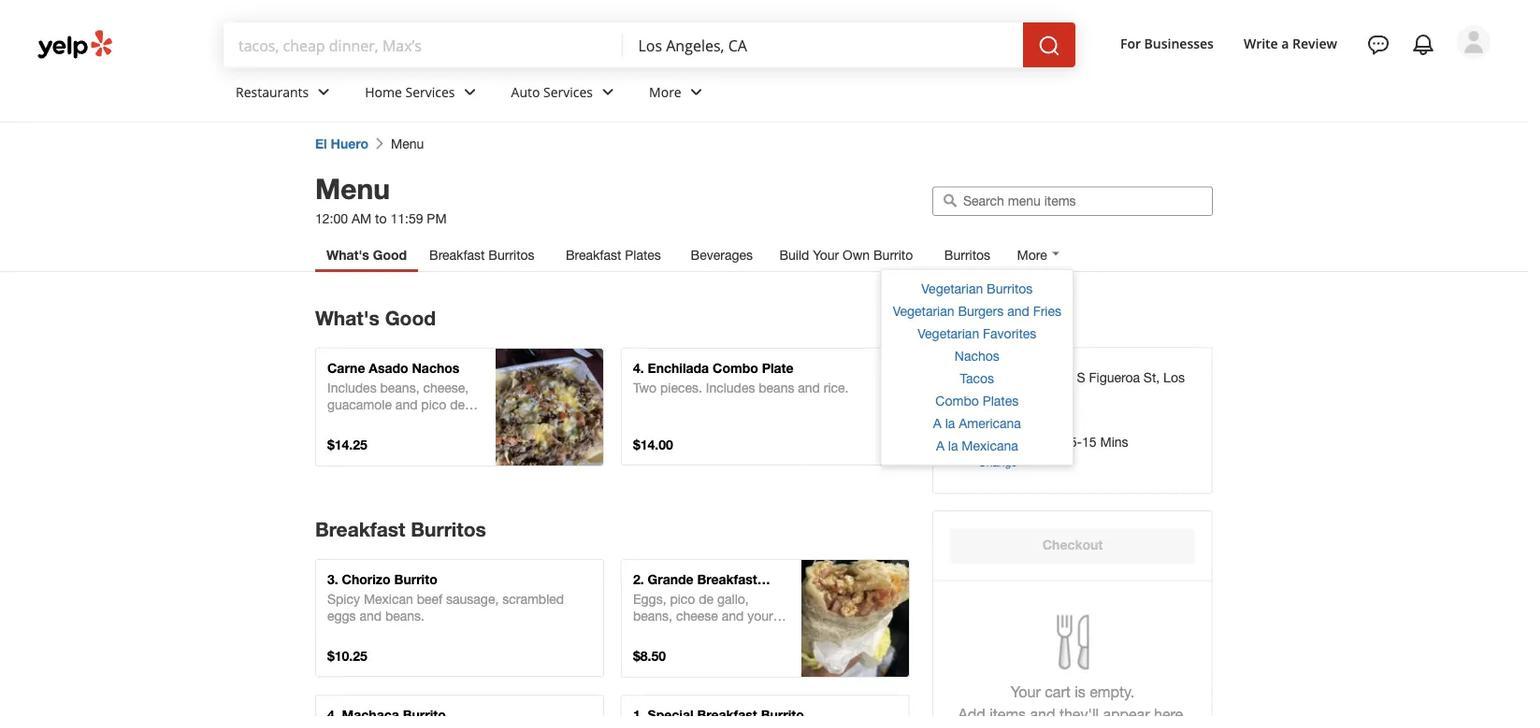 Task type: describe. For each thing, give the bounding box(es) containing it.
own
[[843, 247, 870, 263]]

enchilada
[[648, 361, 709, 376]]

change for order ready
[[979, 456, 1018, 469]]

checkout button
[[950, 529, 1196, 564]]

for businesses link
[[1113, 26, 1222, 60]]

restaurants link
[[221, 67, 350, 122]]

combo inside vegetarian burritos vegetarian burgers and fries vegetarian favorites nachos tacos combo plates a la americana a la mexicana
[[936, 393, 979, 409]]

more inside 'link'
[[649, 83, 682, 101]]

for
[[1121, 34, 1141, 52]]

change for pick up at
[[979, 405, 1018, 418]]

huero
[[331, 136, 369, 151]]

tacos link
[[882, 368, 1073, 390]]

burritos inside menu
[[411, 518, 486, 541]]

to for carne asado nachos
[[543, 391, 555, 406]]

menu 12:00 am to 11:59 pm
[[315, 171, 447, 226]]

pick
[[979, 370, 1006, 385]]

beverages
[[691, 247, 753, 263]]

el huero link
[[315, 136, 369, 151]]

mexican
[[364, 592, 413, 607]]

your cart is empty.
[[1011, 684, 1135, 701]]

burrito inside 3. chorizo burrito spicy mexican beef sausage, scrambled eggs and beans.
[[394, 572, 438, 587]]

write a review link
[[1237, 26, 1345, 60]]

cart
[[1045, 684, 1071, 701]]

services for home services
[[406, 83, 455, 101]]

scrambled
[[503, 592, 564, 607]]

eggs,
[[633, 592, 667, 607]]

nachos link
[[882, 345, 1073, 368]]

empty.
[[1090, 684, 1135, 701]]

15
[[1082, 434, 1097, 449]]

ca
[[1033, 387, 1051, 402]]

a
[[1282, 34, 1290, 52]]

am
[[352, 211, 372, 226]]

two
[[633, 380, 657, 396]]

add to cart for includes beans, cheese, guacamole and pico de gallo.
[[516, 391, 584, 406]]

pico inside 'carne asado nachos includes beans, cheese, guacamole and pico de gallo. $14.25'
[[421, 397, 447, 413]]

burgers
[[958, 304, 1004, 319]]

tacos, cheap dinner, Max's text field
[[239, 35, 609, 55]]

cart for includes beans, cheese, guacamole and pico de gallo.
[[559, 391, 584, 406]]

0 vertical spatial la
[[946, 416, 955, 431]]

2. grande breakfast burrito
[[633, 572, 758, 604]]

to inside menu 12:00 am to 11:59 pm
[[375, 211, 387, 226]]

spicy
[[327, 592, 360, 607]]

auto
[[511, 83, 540, 101]]

2 vertical spatial vegetarian
[[918, 326, 980, 341]]

0 vertical spatial plates
[[625, 247, 661, 263]]

3000
[[1044, 370, 1074, 385]]

services for auto services
[[544, 83, 593, 101]]

build
[[780, 247, 809, 263]]

los
[[1164, 370, 1185, 385]]

chorizo
[[342, 572, 391, 587]]

combo plates link
[[882, 390, 1073, 412]]

breakfast burritos inside menu
[[315, 518, 486, 541]]

3000 s figueroa st, los angeles, ca
[[979, 370, 1185, 402]]

mexicana
[[962, 438, 1019, 454]]

0 vertical spatial a
[[933, 416, 942, 431]]

burrito for build your own burrito
[[874, 247, 913, 263]]

up
[[1009, 370, 1025, 385]]

combo inside 4. enchilada combo plate two pieces. includes beans and rice.
[[713, 361, 758, 376]]

12:00
[[315, 211, 348, 226]]

0 vertical spatial vegetarian
[[922, 281, 983, 297]]

2.
[[633, 572, 644, 587]]

24 cart image
[[538, 409, 561, 431]]

change button for order ready
[[979, 454, 1018, 471]]

for businesses
[[1121, 34, 1214, 52]]

  text field
[[638, 35, 1008, 55]]

de inside the eggs, pico de gallo, beans, cheese and your choice of ham or bacon.
[[699, 592, 714, 607]]

includes inside 4. enchilada combo plate two pieces. includes beans and rice.
[[706, 380, 755, 396]]

messages image
[[1368, 34, 1390, 56]]

restaurants
[[236, 83, 309, 101]]

4. enchilada combo plate two pieces. includes beans and rice.
[[633, 361, 849, 396]]

your inside tab list
[[813, 247, 839, 263]]

auto services
[[511, 83, 593, 101]]

order ready in 5-15 mins
[[979, 434, 1129, 449]]

guacamole
[[327, 397, 392, 413]]

carne
[[327, 361, 365, 376]]

pick up at
[[979, 370, 1041, 385]]

11:59
[[390, 211, 423, 226]]

gallo.
[[327, 414, 359, 429]]

de inside 'carne asado nachos includes beans, cheese, guacamole and pico de gallo. $14.25'
[[450, 397, 465, 413]]

menu containing what's good
[[315, 289, 927, 718]]

plate
[[762, 361, 794, 376]]

and inside the eggs, pico de gallo, beans, cheese and your choice of ham or bacon.
[[722, 608, 744, 624]]

choice
[[633, 625, 672, 641]]

sausage,
[[446, 592, 499, 607]]

el huero
[[315, 136, 369, 151]]

tacos
[[960, 371, 995, 386]]

and inside 3. chorizo burrito spicy mexican beef sausage, scrambled eggs and beans.
[[360, 608, 382, 624]]

st,
[[1144, 370, 1160, 385]]

4.
[[633, 361, 644, 376]]

pico inside the eggs, pico de gallo, beans, cheese and your choice of ham or bacon.
[[670, 592, 695, 607]]

24 cart image
[[844, 620, 867, 643]]

change button for pick up at
[[979, 403, 1018, 420]]

24 chevron down v2 image for home services
[[459, 81, 481, 103]]

bacon.
[[735, 625, 776, 641]]

1 vertical spatial what's good
[[315, 306, 436, 330]]



Task type: locate. For each thing, give the bounding box(es) containing it.
24 chevron down v2 image
[[597, 81, 619, 103], [685, 81, 708, 103]]

change button
[[979, 403, 1018, 420], [979, 454, 1018, 471]]

what's down am
[[326, 247, 369, 263]]

0 horizontal spatial nachos
[[412, 361, 460, 376]]

1 vertical spatial combo
[[936, 393, 979, 409]]

2 change button from the top
[[979, 454, 1018, 471]]

add up 24 cart image
[[822, 602, 846, 618]]

menu
[[391, 136, 424, 151], [315, 171, 390, 205]]

2 24 chevron down v2 image from the left
[[685, 81, 708, 103]]

add to cart up 24 cart icon
[[516, 391, 584, 406]]

checkout
[[1043, 537, 1103, 553]]

vegetarian up vegetarian burgers and fries link
[[922, 281, 983, 297]]

search image
[[1038, 35, 1061, 57], [1038, 35, 1061, 57]]

add for includes beans, cheese, guacamole and pico de gallo.
[[516, 391, 540, 406]]

0 horizontal spatial add
[[516, 391, 540, 406]]

1 horizontal spatial includes
[[706, 380, 755, 396]]

services right home on the top left of page
[[406, 83, 455, 101]]

beans,
[[380, 380, 420, 396], [633, 608, 673, 624]]

0 vertical spatial your
[[813, 247, 839, 263]]

menu for menu
[[391, 136, 424, 151]]

2 services from the left
[[544, 83, 593, 101]]

menu
[[315, 289, 927, 718]]

24 chevron down v2 image
[[313, 81, 335, 103], [459, 81, 481, 103]]

1 vertical spatial what's
[[315, 306, 380, 330]]

1 change from the top
[[979, 405, 1018, 418]]

eggs, pico de gallo, beans, cheese and your choice of ham or bacon.
[[633, 592, 776, 641]]

0 vertical spatial beans,
[[380, 380, 420, 396]]

vegetarian
[[922, 281, 983, 297], [893, 304, 955, 319], [918, 326, 980, 341]]

burrito up beef at the bottom left of the page
[[394, 572, 438, 587]]

0 vertical spatial menu
[[391, 136, 424, 151]]

menu down the home services link
[[391, 136, 424, 151]]

0 horizontal spatial 24 chevron down v2 image
[[313, 81, 335, 103]]

beans, for asado
[[380, 380, 420, 396]]

home
[[365, 83, 402, 101]]

includes up guacamole
[[327, 380, 377, 396]]

to right am
[[375, 211, 387, 226]]

0 vertical spatial what's
[[326, 247, 369, 263]]

1 vertical spatial your
[[1011, 684, 1041, 701]]

cart up 24 cart image
[[864, 602, 889, 618]]

and down the mexican
[[360, 608, 382, 624]]

24 chevron down v2 image inside the home services link
[[459, 81, 481, 103]]

1 horizontal spatial de
[[699, 592, 714, 607]]

more inside tab list
[[1017, 247, 1047, 263]]

0 horizontal spatial de
[[450, 397, 465, 413]]

what's good down am
[[326, 247, 407, 263]]

more link
[[634, 67, 723, 122]]

1 change button from the top
[[979, 403, 1018, 420]]

5-
[[1070, 434, 1082, 449]]

0 horizontal spatial your
[[813, 247, 839, 263]]

is
[[1075, 684, 1086, 701]]

0 vertical spatial de
[[450, 397, 465, 413]]

1 horizontal spatial add
[[822, 602, 846, 618]]

1 24 chevron down v2 image from the left
[[313, 81, 335, 103]]

s
[[1077, 370, 1086, 385]]

24 chevron down v2 image left auto
[[459, 81, 481, 103]]

bob b. image
[[1457, 25, 1491, 59]]

good down 11:59
[[373, 247, 407, 263]]

1 horizontal spatial your
[[1011, 684, 1041, 701]]

add to cart for eggs, pico de gallo, beans, cheese and your choice of ham or bacon.
[[822, 602, 889, 618]]

1 horizontal spatial 24 chevron down v2 image
[[685, 81, 708, 103]]

de up cheese
[[699, 592, 714, 607]]

$14.25
[[327, 437, 367, 453]]

what's inside tab list
[[326, 247, 369, 263]]

your
[[748, 608, 773, 624]]

2 horizontal spatial burrito
[[874, 247, 913, 263]]

cart for eggs, pico de gallo, beans, cheese and your choice of ham or bacon.
[[864, 602, 889, 618]]

beans.
[[385, 608, 425, 624]]

carne asado nachos includes beans, cheese, guacamole and pico de gallo. $14.25
[[327, 361, 469, 453]]

$14.00
[[633, 437, 673, 453]]

angeles,
[[979, 387, 1029, 402]]

write a review
[[1244, 34, 1338, 52]]

1 vertical spatial to
[[543, 391, 555, 406]]

0 vertical spatial pico
[[421, 397, 447, 413]]

breakfast burritos up chorizo
[[315, 518, 486, 541]]

1 vertical spatial good
[[385, 306, 436, 330]]

1 horizontal spatial to
[[543, 391, 555, 406]]

vegetarian down vegetarian burgers and fries link
[[918, 326, 980, 341]]

beans
[[759, 380, 795, 396]]

1 vertical spatial pico
[[670, 592, 695, 607]]

1 vertical spatial cart
[[864, 602, 889, 618]]

change down mexicana
[[979, 456, 1018, 469]]

0 vertical spatial change
[[979, 405, 1018, 418]]

0 vertical spatial add
[[516, 391, 540, 406]]

1 horizontal spatial cart
[[864, 602, 889, 618]]

to
[[375, 211, 387, 226], [543, 391, 555, 406], [849, 602, 861, 618]]

what's up carne
[[315, 306, 380, 330]]

0 horizontal spatial beans,
[[380, 380, 420, 396]]

and inside vegetarian burritos vegetarian burgers and fries vegetarian favorites nachos tacos combo plates a la americana a la mexicana
[[1008, 304, 1030, 319]]

1 vertical spatial vegetarian
[[893, 304, 955, 319]]

and inside 'carne asado nachos includes beans, cheese, guacamole and pico de gallo. $14.25'
[[396, 397, 418, 413]]

includes inside 'carne asado nachos includes beans, cheese, guacamole and pico de gallo. $14.25'
[[327, 380, 377, 396]]

3.
[[327, 572, 338, 587]]

1 vertical spatial more
[[1017, 247, 1047, 263]]

de
[[450, 397, 465, 413], [699, 592, 714, 607]]

change button down angeles,
[[979, 403, 1018, 420]]

services right auto
[[544, 83, 593, 101]]

0 horizontal spatial combo
[[713, 361, 758, 376]]

tab list containing what's good
[[315, 239, 1074, 466]]

breakfast burritos inside tab list
[[429, 247, 535, 263]]

order
[[979, 434, 1014, 449]]

1 vertical spatial plates
[[983, 393, 1019, 409]]

nachos up the cheese,
[[412, 361, 460, 376]]

24 chevron down v2 image inside restaurants link
[[313, 81, 335, 103]]

pm
[[427, 211, 447, 226]]

gallo,
[[717, 592, 749, 607]]

0 vertical spatial cart
[[559, 391, 584, 406]]

pieces.
[[660, 380, 702, 396]]

add for eggs, pico de gallo, beans, cheese and your choice of ham or bacon.
[[822, 602, 846, 618]]

1 includes from the left
[[327, 380, 377, 396]]

change down angeles,
[[979, 405, 1018, 418]]

1 horizontal spatial add to cart
[[822, 602, 889, 618]]

combo left plate
[[713, 361, 758, 376]]

add up 24 cart icon
[[516, 391, 540, 406]]

pico up cheese
[[670, 592, 695, 607]]

what's good
[[326, 247, 407, 263], [315, 306, 436, 330]]

and down gallo,
[[722, 608, 744, 624]]

0 vertical spatial add to cart
[[516, 391, 584, 406]]

your left cart
[[1011, 684, 1041, 701]]

add to cart
[[516, 391, 584, 406], [822, 602, 889, 618]]

24 chevron down v2 image inside auto services link
[[597, 81, 619, 103]]

beans, inside 'carne asado nachos includes beans, cheese, guacamole and pico de gallo. $14.25'
[[380, 380, 420, 396]]

beef
[[417, 592, 443, 607]]

burrito inside tab list
[[874, 247, 913, 263]]

de down the cheese,
[[450, 397, 465, 413]]

0 horizontal spatial pico
[[421, 397, 447, 413]]

nachos
[[955, 348, 1000, 364], [412, 361, 460, 376]]

more menu
[[881, 269, 1074, 466]]

1 services from the left
[[406, 83, 455, 101]]

and down asado
[[396, 397, 418, 413]]

1 vertical spatial beans,
[[633, 608, 673, 624]]

0 vertical spatial what's good
[[326, 247, 407, 263]]

your left own
[[813, 247, 839, 263]]

0 horizontal spatial to
[[375, 211, 387, 226]]

1 horizontal spatial menu
[[391, 136, 424, 151]]

eggs
[[327, 608, 356, 624]]

24 chevron down v2 image for more
[[685, 81, 708, 103]]

cheese
[[676, 608, 718, 624]]

menu for menu 12:00 am to 11:59 pm
[[315, 171, 390, 205]]

good
[[373, 247, 407, 263], [385, 306, 436, 330]]

1 horizontal spatial more
[[1017, 247, 1047, 263]]

and left rice.
[[798, 380, 820, 396]]

pico
[[421, 397, 447, 413], [670, 592, 695, 607]]

0 horizontal spatial burrito
[[394, 572, 438, 587]]

favorites
[[983, 326, 1037, 341]]

1 horizontal spatial plates
[[983, 393, 1019, 409]]

vegetarian left burgers at the right
[[893, 304, 955, 319]]

0 horizontal spatial menu
[[315, 171, 390, 205]]

2 vertical spatial burrito
[[633, 589, 676, 604]]

combo
[[713, 361, 758, 376], [936, 393, 979, 409]]

0 vertical spatial burrito
[[874, 247, 913, 263]]

plates inside vegetarian burritos vegetarian burgers and fries vegetarian favorites nachos tacos combo plates a la americana a la mexicana
[[983, 393, 1019, 409]]

nachos down the vegetarian favorites link
[[955, 348, 1000, 364]]

messages image
[[1368, 34, 1390, 56]]

  text field
[[239, 35, 609, 55]]

la down combo plates link on the bottom right
[[946, 416, 955, 431]]

burrito right own
[[874, 247, 913, 263]]

24 chevron down v2 image up el at the top of page
[[313, 81, 335, 103]]

menu up am
[[315, 171, 390, 205]]

0 horizontal spatial plates
[[625, 247, 661, 263]]

americana
[[959, 416, 1021, 431]]

add to cart up 24 cart image
[[822, 602, 889, 618]]

notifications image
[[1413, 34, 1435, 56], [1413, 34, 1435, 56]]

and inside 4. enchilada combo plate two pieces. includes beans and rice.
[[798, 380, 820, 396]]

what's
[[326, 247, 369, 263], [315, 306, 380, 330]]

auto services link
[[496, 67, 634, 122]]

what's good up asado
[[315, 306, 436, 330]]

address, neighborhood, city, state or zip text field
[[638, 35, 1008, 55]]

1 vertical spatial breakfast burritos
[[315, 518, 486, 541]]

1 horizontal spatial nachos
[[955, 348, 1000, 364]]

1 vertical spatial add to cart
[[822, 602, 889, 618]]

el
[[315, 136, 327, 151]]

change
[[979, 405, 1018, 418], [979, 456, 1018, 469]]

write
[[1244, 34, 1279, 52]]

good up asado
[[385, 306, 436, 330]]

or
[[720, 625, 732, 641]]

home services
[[365, 83, 455, 101]]

3. chorizo burrito spicy mexican beef sausage, scrambled eggs and beans.
[[327, 572, 564, 624]]

None search field
[[224, 22, 1098, 67]]

beans, up the choice in the left of the page
[[633, 608, 673, 624]]

change button down mexicana
[[979, 454, 1018, 471]]

0 horizontal spatial 24 chevron down v2 image
[[597, 81, 619, 103]]

beans, down asado
[[380, 380, 420, 396]]

breakfast plates
[[566, 247, 661, 263]]

0 horizontal spatial more
[[649, 83, 682, 101]]

burritos inside vegetarian burritos vegetarian burgers and fries vegetarian favorites nachos tacos combo plates a la americana a la mexicana
[[987, 281, 1033, 297]]

breakfast burritos down pm
[[429, 247, 535, 263]]

mins
[[1101, 434, 1129, 449]]

0 vertical spatial good
[[373, 247, 407, 263]]

and up the favorites
[[1008, 304, 1030, 319]]

a down combo plates link on the bottom right
[[933, 416, 942, 431]]

fries
[[1033, 304, 1062, 319]]

ready
[[1018, 434, 1053, 449]]

1 horizontal spatial services
[[544, 83, 593, 101]]

1 24 chevron down v2 image from the left
[[597, 81, 619, 103]]

1 horizontal spatial pico
[[670, 592, 695, 607]]

1 vertical spatial menu
[[315, 171, 390, 205]]

to for 2. grande breakfast burrito
[[849, 602, 861, 618]]

0 vertical spatial to
[[375, 211, 387, 226]]

to up 24 cart icon
[[543, 391, 555, 406]]

grande
[[648, 572, 694, 587]]

asado
[[369, 361, 408, 376]]

rice.
[[824, 380, 849, 396]]

1 horizontal spatial burrito
[[633, 589, 676, 604]]

tab list
[[315, 239, 1074, 466]]

1 vertical spatial de
[[699, 592, 714, 607]]

includes left beans
[[706, 380, 755, 396]]

1 vertical spatial add
[[822, 602, 846, 618]]

a la mexicana link
[[882, 435, 1073, 457]]

1 vertical spatial a
[[936, 438, 945, 454]]

plates
[[625, 247, 661, 263], [983, 393, 1019, 409]]

24 chevron down v2 image inside more 'link'
[[685, 81, 708, 103]]

1 vertical spatial la
[[948, 438, 958, 454]]

$10.25
[[327, 649, 367, 664]]

beans, for pico
[[633, 608, 673, 624]]

1 vertical spatial burrito
[[394, 572, 438, 587]]

0 horizontal spatial services
[[406, 83, 455, 101]]

0 vertical spatial change button
[[979, 403, 1018, 420]]

build your own burrito
[[780, 247, 913, 263]]

Search menu items text field
[[964, 192, 1204, 209]]

vegetarian favorites link
[[882, 323, 1073, 345]]

of
[[676, 625, 687, 641]]

1 horizontal spatial beans,
[[633, 608, 673, 624]]

more
[[649, 83, 682, 101], [1017, 247, 1047, 263]]

plates left beverages
[[625, 247, 661, 263]]

burrito inside 2. grande breakfast burrito
[[633, 589, 676, 604]]

at
[[1029, 370, 1041, 385]]

ham
[[691, 625, 716, 641]]

burrito down 'grande'
[[633, 589, 676, 604]]

a down a la americana link
[[936, 438, 945, 454]]

2 24 chevron down v2 image from the left
[[459, 81, 481, 103]]

1 vertical spatial change button
[[979, 454, 1018, 471]]

in
[[1056, 434, 1066, 449]]

1 horizontal spatial 24 chevron down v2 image
[[459, 81, 481, 103]]

review
[[1293, 34, 1338, 52]]

a
[[933, 416, 942, 431], [936, 438, 945, 454]]

$8.50
[[633, 649, 666, 664]]

24 chevron down v2 image for restaurants
[[313, 81, 335, 103]]

2 vertical spatial to
[[849, 602, 861, 618]]

cart up 24 cart icon
[[559, 391, 584, 406]]

beans, inside the eggs, pico de gallo, beans, cheese and your choice of ham or bacon.
[[633, 608, 673, 624]]

2 includes from the left
[[706, 380, 755, 396]]

to up 24 cart image
[[849, 602, 861, 618]]

burrito for 2. grande breakfast burrito
[[633, 589, 676, 604]]

nachos inside vegetarian burritos vegetarian burgers and fries vegetarian favorites nachos tacos combo plates a la americana a la mexicana
[[955, 348, 1000, 364]]

2 horizontal spatial to
[[849, 602, 861, 618]]

combo down tacos link
[[936, 393, 979, 409]]

a la americana link
[[882, 412, 1073, 435]]

0 horizontal spatial cart
[[559, 391, 584, 406]]

menu inside menu 12:00 am to 11:59 pm
[[315, 171, 390, 205]]

0 vertical spatial more
[[649, 83, 682, 101]]

breakfast inside 2. grande breakfast burrito
[[697, 572, 758, 587]]

vegetarian burgers and fries link
[[882, 300, 1073, 323]]

good inside tab list
[[373, 247, 407, 263]]

0 vertical spatial combo
[[713, 361, 758, 376]]

pico down the cheese,
[[421, 397, 447, 413]]

0 horizontal spatial add to cart
[[516, 391, 584, 406]]

0 vertical spatial breakfast burritos
[[429, 247, 535, 263]]

plates up americana
[[983, 393, 1019, 409]]

1 vertical spatial change
[[979, 456, 1018, 469]]

1 horizontal spatial combo
[[936, 393, 979, 409]]

24 chevron down v2 image for auto services
[[597, 81, 619, 103]]

and
[[1008, 304, 1030, 319], [798, 380, 820, 396], [396, 397, 418, 413], [360, 608, 382, 624], [722, 608, 744, 624]]

vegetarian burritos vegetarian burgers and fries vegetarian favorites nachos tacos combo plates a la americana a la mexicana
[[893, 281, 1062, 454]]

nachos inside 'carne asado nachos includes beans, cheese, guacamole and pico de gallo. $14.25'
[[412, 361, 460, 376]]

figueroa
[[1089, 370, 1140, 385]]

burritos
[[489, 247, 535, 263], [945, 247, 991, 263], [987, 281, 1033, 297], [411, 518, 486, 541]]

0 horizontal spatial includes
[[327, 380, 377, 396]]

2 change from the top
[[979, 456, 1018, 469]]

la down a la americana link
[[948, 438, 958, 454]]



Task type: vqa. For each thing, say whether or not it's contained in the screenshot.
2. Grande Breakfast Burrito's to
yes



